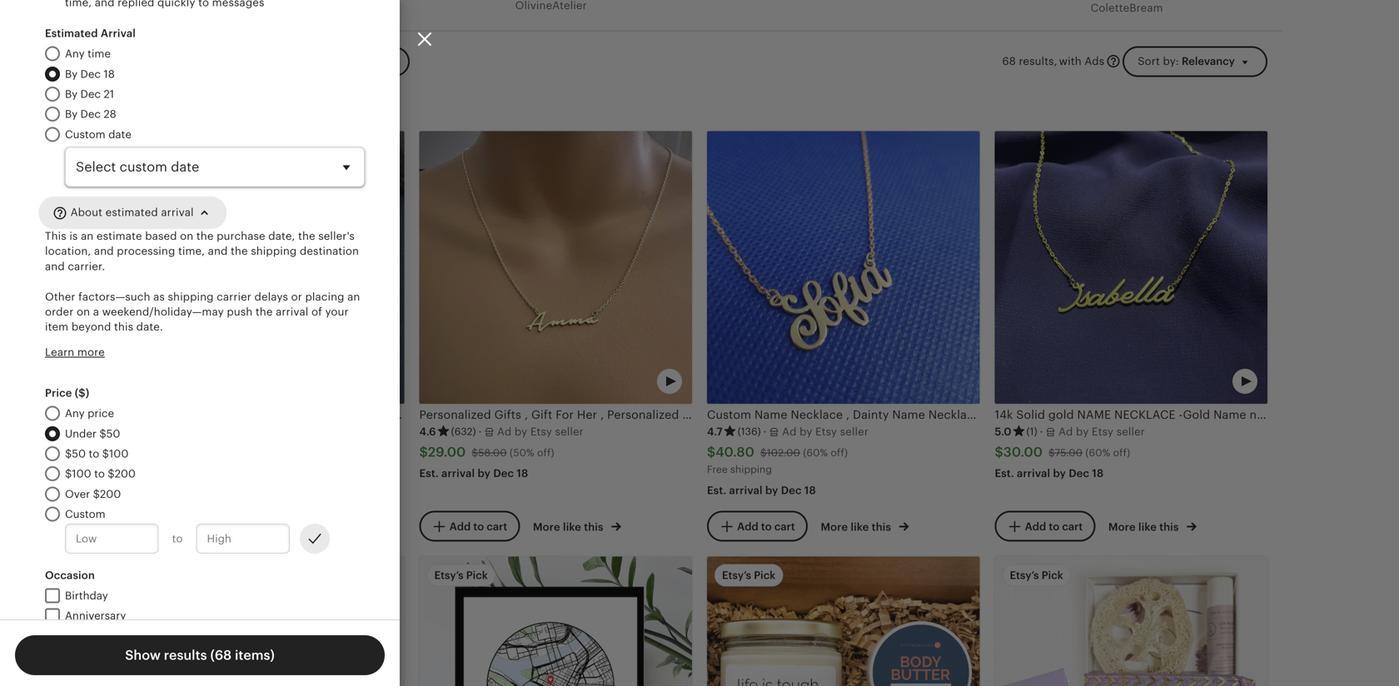 Task type: vqa. For each thing, say whether or not it's contained in the screenshot.
Etsy'S corresponding to Cute Co Worker Set - Lavender With Soap, Stocking Stuffers For Women, Essential Oil Soap, Bath And Body Gift, Bath And Body image
yes



Task type: locate. For each thing, give the bounding box(es) containing it.
$ right the 30.00
[[1049, 447, 1055, 459]]

1 etsy's from the left
[[434, 569, 464, 582]]

add to cart for 30.00
[[1025, 521, 1083, 533]]

1 horizontal spatial shipping
[[251, 245, 297, 258]]

with ads
[[1059, 55, 1105, 67]]

1 horizontal spatial $100
[[102, 448, 129, 460]]

weekend/holiday—may
[[102, 306, 224, 318]]

58.00
[[478, 447, 507, 459]]

1 vertical spatial any
[[65, 407, 85, 420]]

add to cart button for 29.00
[[419, 511, 520, 542]]

1 vertical spatial an
[[347, 291, 360, 303]]

arrival right any price under $50 $50 to $100 $100 to $200 over $200
[[154, 467, 187, 480]]

2 cart from the left
[[487, 521, 508, 533]]

0 horizontal spatial $50
[[65, 448, 86, 460]]

$50 down price
[[99, 428, 120, 440]]

cart down $ 40.80 $ 102.00 (60% off) free shipping
[[775, 521, 795, 533]]

est. inside est. arrival by link
[[132, 467, 151, 480]]

1 vertical spatial $50
[[65, 448, 86, 460]]

on left a at the left
[[77, 306, 90, 318]]

and right time,
[[208, 245, 228, 258]]

custom down the over
[[65, 508, 106, 521]]

free
[[707, 464, 728, 475]]

2 pick from the left
[[754, 569, 776, 582]]

custom for custom
[[65, 508, 106, 521]]

about estimated arrival button
[[40, 197, 225, 229]]

· for 40.80
[[764, 426, 767, 438]]

etsy's pick link
[[419, 557, 692, 686], [707, 557, 980, 686], [995, 557, 1268, 686]]

pick for cute co worker set - lavender with soap, stocking stuffers for women, essential oil soap, bath and body gift, bath and body image
[[1042, 569, 1064, 582]]

cart down the '58.00'
[[487, 521, 508, 533]]

2 add from the left
[[450, 521, 471, 533]]

by left 21
[[65, 88, 78, 100]]

2 (60% from the left
[[1086, 447, 1111, 459]]

2 horizontal spatial off)
[[1113, 447, 1131, 459]]

an up your
[[347, 291, 360, 303]]

est. down 29.00
[[419, 467, 439, 480]]

0 vertical spatial $50
[[99, 428, 120, 440]]

shipping up weekend/holiday—may
[[168, 291, 214, 303]]

1 any from the top
[[65, 48, 85, 60]]

$200 right the over
[[93, 488, 121, 501]]

3 cart from the left
[[775, 521, 795, 533]]

by up the high number field
[[190, 467, 203, 480]]

and
[[94, 245, 114, 258], [208, 245, 228, 258], [45, 260, 65, 273]]

off) for 29.00
[[537, 447, 555, 459]]

cart down the "est. arrival by"
[[199, 521, 220, 533]]

$ down 5.0 on the right of page
[[995, 445, 1004, 460]]

3 · from the left
[[1040, 426, 1043, 438]]

$ up 'free'
[[707, 445, 716, 460]]

1 horizontal spatial and
[[94, 245, 114, 258]]

$ down (632)
[[472, 447, 478, 459]]

add to cart for 29.00
[[450, 521, 508, 533]]

shipping
[[251, 245, 297, 258], [168, 291, 214, 303], [731, 464, 772, 475]]

arrival inside dropdown button
[[161, 206, 194, 219]]

seller's
[[318, 230, 355, 242]]

carrier
[[217, 291, 252, 303]]

0 horizontal spatial etsy's
[[434, 569, 464, 582]]

cart
[[199, 521, 220, 533], [487, 521, 508, 533], [775, 521, 795, 533], [1062, 521, 1083, 533]]

1 horizontal spatial $50
[[99, 428, 120, 440]]

custom inside select an estimated delivery date option group
[[65, 128, 106, 141]]

the down delays
[[256, 306, 273, 318]]

High number field
[[196, 524, 290, 554]]

add to cart button
[[132, 511, 232, 542], [419, 511, 520, 542], [707, 511, 808, 542], [995, 511, 1096, 542]]

(50%
[[510, 447, 535, 459]]

this
[[45, 230, 66, 242]]

add down 29.00
[[450, 521, 471, 533]]

40.80
[[716, 445, 755, 460]]

off) right the 75.00
[[1113, 447, 1131, 459]]

colettebream link
[[1091, 0, 1268, 20]]

4 cart from the left
[[1062, 521, 1083, 533]]

add to cart down the "est. arrival by"
[[162, 521, 220, 533]]

$ down the 4.6
[[419, 445, 428, 460]]

etsy's
[[434, 569, 464, 582], [722, 569, 751, 582], [1010, 569, 1039, 582]]

where we met map /where it all began /couple map/ gift for her/ gift for him/personalized map/ custom map/anniversary gift/ digital download image
[[419, 557, 692, 686]]

$200
[[108, 468, 136, 480], [93, 488, 121, 501]]

estimated
[[105, 206, 158, 219]]

0 vertical spatial by
[[65, 68, 78, 80]]

price
[[45, 387, 72, 399]]

off)
[[537, 447, 555, 459], [831, 447, 848, 459], [1113, 447, 1131, 459]]

add to cart button for 30.00
[[995, 511, 1096, 542]]

0 horizontal spatial shipping
[[168, 291, 214, 303]]

dec down time
[[81, 68, 101, 80]]

add down the "est. arrival by"
[[162, 521, 183, 533]]

off) right 102.00
[[831, 447, 848, 459]]

1 (60% from the left
[[803, 447, 828, 459]]

off) for 30.00
[[1113, 447, 1131, 459]]

est. arrival by dec 18
[[419, 467, 528, 480], [995, 467, 1104, 480], [707, 485, 816, 497]]

75.00
[[1055, 447, 1083, 459]]

spa box for woman | thinking of you | personalized gift | candle | body butter | care package | gift for her image
[[707, 557, 980, 686]]

arrival
[[161, 206, 194, 219], [276, 306, 309, 318], [154, 467, 187, 480], [442, 467, 475, 480], [1017, 467, 1051, 480], [729, 485, 763, 497]]

2 horizontal spatial ·
[[1040, 426, 1043, 438]]

add to cart
[[162, 521, 220, 533], [450, 521, 508, 533], [737, 521, 795, 533], [1025, 521, 1083, 533]]

off) inside $ 29.00 $ 58.00 (50% off)
[[537, 447, 555, 459]]

1 horizontal spatial (60%
[[1086, 447, 1111, 459]]

add to cart button for 40.80
[[707, 511, 808, 542]]

$50
[[99, 428, 120, 440], [65, 448, 86, 460]]

est. arrival by dec 18 for 30.00
[[995, 467, 1104, 480]]

item
[[45, 321, 69, 333]]

(60% right 102.00
[[803, 447, 828, 459]]

0 horizontal spatial on
[[77, 306, 90, 318]]

by
[[190, 467, 203, 480], [478, 467, 491, 480], [1053, 467, 1066, 480], [766, 485, 779, 497]]

under
[[65, 428, 97, 440]]

$
[[419, 445, 428, 460], [707, 445, 716, 460], [995, 445, 1004, 460], [472, 447, 478, 459], [761, 447, 767, 459], [1049, 447, 1055, 459]]

(60% inside $ 30.00 $ 75.00 (60% off)
[[1086, 447, 1111, 459]]

other factors—such as shipping carrier delays or placing an order on a weekend/holiday—may push the arrival of your item beyond this date.
[[45, 291, 360, 333]]

1 horizontal spatial an
[[347, 291, 360, 303]]

this
[[114, 321, 133, 333]]

personalized gifts , gift for her , personalized jewelry , jewelry , personalized name necklace , gold name necklace , custom name necklace image
[[419, 131, 692, 404]]

etsy's for first etsy's pick link
[[434, 569, 464, 582]]

date.
[[136, 321, 163, 333]]

925 sterling silver curb necklace chain, silver cuba link chain necklace, mens necklace necklaces for women silver chain gift for her image
[[132, 131, 404, 404]]

arrival down 'or' on the left top of page
[[276, 306, 309, 318]]

the
[[197, 230, 214, 242], [298, 230, 315, 242], [231, 245, 248, 258], [256, 306, 273, 318]]

add to cart down $ 30.00 $ 75.00 (60% off)
[[1025, 521, 1083, 533]]

1 horizontal spatial etsy's pick
[[722, 569, 776, 582]]

learn more link
[[45, 346, 105, 358]]

· right (1)
[[1040, 426, 1043, 438]]

2 by from the top
[[65, 88, 78, 100]]

2 · from the left
[[764, 426, 767, 438]]

add to cart down $ 40.80 $ 102.00 (60% off) free shipping
[[737, 521, 795, 533]]

1 horizontal spatial est. arrival by dec 18
[[707, 485, 816, 497]]

anniversary
[[65, 610, 126, 622]]

learn more
[[45, 346, 105, 358]]

4 add from the left
[[1025, 521, 1047, 533]]

0 horizontal spatial $100
[[65, 468, 91, 480]]

est. arrival by dec 18 down $ 40.80 $ 102.00 (60% off) free shipping
[[707, 485, 816, 497]]

3 etsy's pick from the left
[[1010, 569, 1064, 582]]

2 vertical spatial by
[[65, 108, 78, 121]]

1 horizontal spatial on
[[180, 230, 194, 242]]

3 add from the left
[[737, 521, 759, 533]]

1 vertical spatial custom
[[65, 508, 106, 521]]

0 vertical spatial $100
[[102, 448, 129, 460]]

3 off) from the left
[[1113, 447, 1131, 459]]

on
[[180, 230, 194, 242], [77, 306, 90, 318]]

any inside any price under $50 $50 to $100 $100 to $200 over $200
[[65, 407, 85, 420]]

1 horizontal spatial etsy's pick link
[[707, 557, 980, 686]]

2 add to cart button from the left
[[419, 511, 520, 542]]

3 add to cart button from the left
[[707, 511, 808, 542]]

an
[[81, 230, 94, 242], [347, 291, 360, 303]]

(60% inside $ 40.80 $ 102.00 (60% off) free shipping
[[803, 447, 828, 459]]

delays
[[254, 291, 288, 303]]

cart down the 75.00
[[1062, 521, 1083, 533]]

the down 'purchase'
[[231, 245, 248, 258]]

arrival down the 30.00
[[1017, 467, 1051, 480]]

any up under
[[65, 407, 85, 420]]

1 horizontal spatial etsy's
[[722, 569, 751, 582]]

add to cart button down the "est. arrival by"
[[132, 511, 232, 542]]

0 vertical spatial custom
[[65, 128, 106, 141]]

2 etsy's pick from the left
[[722, 569, 776, 582]]

push
[[227, 306, 253, 318]]

$100 up the over
[[65, 468, 91, 480]]

3 pick from the left
[[1042, 569, 1064, 582]]

shipping down 40.80
[[731, 464, 772, 475]]

a
[[93, 306, 99, 318]]

1 pick from the left
[[466, 569, 488, 582]]

any down estimated
[[65, 48, 85, 60]]

0 horizontal spatial etsy's pick
[[434, 569, 488, 582]]

est. arrival by dec 18 down $ 29.00 $ 58.00 (50% off)
[[419, 467, 528, 480]]

2 custom from the top
[[65, 508, 106, 521]]

0 horizontal spatial ·
[[479, 426, 482, 438]]

off) inside $ 40.80 $ 102.00 (60% off) free shipping
[[831, 447, 848, 459]]

2 off) from the left
[[831, 447, 848, 459]]

1 vertical spatial $100
[[65, 468, 91, 480]]

add to cart button down $ 29.00 $ 58.00 (50% off)
[[419, 511, 520, 542]]

is
[[69, 230, 78, 242]]

21
[[104, 88, 114, 100]]

3 etsy's from the left
[[1010, 569, 1039, 582]]

add
[[162, 521, 183, 533], [450, 521, 471, 533], [737, 521, 759, 533], [1025, 521, 1047, 533]]

over
[[65, 488, 90, 501]]

etsy's pick
[[434, 569, 488, 582], [722, 569, 776, 582], [1010, 569, 1064, 582]]

custom
[[65, 128, 106, 141], [65, 508, 106, 521]]

1 vertical spatial shipping
[[168, 291, 214, 303]]

custom down 28 at the top left of the page
[[65, 128, 106, 141]]

dec
[[81, 68, 101, 80], [81, 88, 101, 100], [81, 108, 101, 121], [493, 467, 514, 480], [1069, 467, 1090, 480], [781, 485, 802, 497]]

custom inside select a price range "option group"
[[65, 508, 106, 521]]

2 vertical spatial shipping
[[731, 464, 772, 475]]

· right (136)
[[764, 426, 767, 438]]

arrival down 40.80
[[729, 485, 763, 497]]

1 etsy's pick from the left
[[434, 569, 488, 582]]

2 any from the top
[[65, 407, 85, 420]]

shipping down date, at the top left of the page
[[251, 245, 297, 258]]

arrival down 29.00
[[442, 467, 475, 480]]

estimated
[[45, 27, 98, 40]]

add to cart button down $ 40.80 $ 102.00 (60% off) free shipping
[[707, 511, 808, 542]]

1 · from the left
[[479, 426, 482, 438]]

to
[[89, 448, 99, 460], [94, 468, 105, 480], [186, 521, 196, 533], [473, 521, 484, 533], [761, 521, 772, 533], [1049, 521, 1060, 533], [172, 532, 183, 545]]

about estimated arrival
[[67, 206, 194, 219]]

search filters dialog
[[0, 0, 1399, 686]]

add to cart button down $ 30.00 $ 75.00 (60% off)
[[995, 511, 1096, 542]]

1 off) from the left
[[537, 447, 555, 459]]

cart for 29.00
[[487, 521, 508, 533]]

0 horizontal spatial est. arrival by dec 18
[[419, 467, 528, 480]]

$ inside $ 30.00 $ 75.00 (60% off)
[[1049, 447, 1055, 459]]

an right is
[[81, 230, 94, 242]]

· right (632)
[[479, 426, 482, 438]]

0 vertical spatial shipping
[[251, 245, 297, 258]]

·
[[479, 426, 482, 438], [764, 426, 767, 438], [1040, 426, 1043, 438]]

off) inside $ 30.00 $ 75.00 (60% off)
[[1113, 447, 1131, 459]]

0 horizontal spatial an
[[81, 230, 94, 242]]

2 horizontal spatial etsy's pick link
[[995, 557, 1268, 686]]

(136)
[[738, 426, 761, 437]]

30.00
[[1004, 445, 1043, 460]]

· for 30.00
[[1040, 426, 1043, 438]]

$100
[[102, 448, 129, 460], [65, 468, 91, 480]]

1 horizontal spatial off)
[[831, 447, 848, 459]]

by down estimated
[[65, 68, 78, 80]]

1 vertical spatial by
[[65, 88, 78, 100]]

18 down $ 30.00 $ 75.00 (60% off)
[[1092, 467, 1104, 480]]

4 add to cart button from the left
[[995, 511, 1096, 542]]

arrival up based
[[161, 206, 194, 219]]

$ down (136)
[[761, 447, 767, 459]]

2 horizontal spatial etsy's pick
[[1010, 569, 1064, 582]]

1 vertical spatial on
[[77, 306, 90, 318]]

2 horizontal spatial pick
[[1042, 569, 1064, 582]]

1 horizontal spatial ·
[[764, 426, 767, 438]]

the right date, at the top left of the page
[[298, 230, 315, 242]]

0 vertical spatial on
[[180, 230, 194, 242]]

add down $ 40.80 $ 102.00 (60% off) free shipping
[[737, 521, 759, 533]]

$100 down price
[[102, 448, 129, 460]]

2 add to cart from the left
[[450, 521, 508, 533]]

1 horizontal spatial pick
[[754, 569, 776, 582]]

custom name necklace , dainty name necklace , personalized jewelry , personalized name necklace , silver name necklace , name necklace gold image
[[707, 131, 980, 404]]

destination
[[300, 245, 359, 258]]

cart for 30.00
[[1062, 521, 1083, 533]]

by up the custom date
[[65, 108, 78, 121]]

3 add to cart from the left
[[737, 521, 795, 533]]

14k solid gold name necklace -gold name necklace - personalized jewelry - personalized necklace - personalized bridesmaid gifts - for mom image
[[995, 131, 1268, 404]]

on up time,
[[180, 230, 194, 242]]

custom date
[[65, 128, 132, 141]]

(60% for 40.80
[[803, 447, 828, 459]]

2 etsy's from the left
[[722, 569, 751, 582]]

0 horizontal spatial etsy's pick link
[[419, 557, 692, 686]]

2 horizontal spatial est. arrival by dec 18
[[995, 467, 1104, 480]]

$50 down under
[[65, 448, 86, 460]]

0 horizontal spatial (60%
[[803, 447, 828, 459]]

show
[[125, 648, 161, 663]]

$200 down price
[[108, 468, 136, 480]]

2 horizontal spatial etsy's
[[1010, 569, 1039, 582]]

any
[[65, 48, 85, 60], [65, 407, 85, 420]]

2 horizontal spatial shipping
[[731, 464, 772, 475]]

1 by from the top
[[65, 68, 78, 80]]

items)
[[235, 648, 275, 663]]

shipping inside $ 40.80 $ 102.00 (60% off) free shipping
[[731, 464, 772, 475]]

and down estimate
[[94, 245, 114, 258]]

by down $ 30.00 $ 75.00 (60% off)
[[1053, 467, 1066, 480]]

0 horizontal spatial pick
[[466, 569, 488, 582]]

0 vertical spatial any
[[65, 48, 85, 60]]

any inside "any time by dec 18 by dec 21 by dec 28"
[[65, 48, 85, 60]]

est. up low number field
[[132, 467, 151, 480]]

off) right (50%
[[537, 447, 555, 459]]

add down the 30.00
[[1025, 521, 1047, 533]]

0 horizontal spatial off)
[[537, 447, 555, 459]]

0 vertical spatial an
[[81, 230, 94, 242]]

(60% right the 75.00
[[1086, 447, 1111, 459]]

shipping inside other factors—such as shipping carrier delays or placing an order on a weekend/holiday—may push the arrival of your item beyond this date.
[[168, 291, 214, 303]]

est. arrival by dec 18 down $ 30.00 $ 75.00 (60% off)
[[995, 467, 1104, 480]]

add to cart down $ 29.00 $ 58.00 (50% off)
[[450, 521, 508, 533]]

est. down 'free'
[[707, 485, 727, 497]]

and down location, at the left top
[[45, 260, 65, 273]]

4 add to cart from the left
[[1025, 521, 1083, 533]]

18 up 21
[[104, 68, 115, 80]]

1 custom from the top
[[65, 128, 106, 141]]



Task type: describe. For each thing, give the bounding box(es) containing it.
select an estimated delivery date option group
[[35, 46, 365, 187]]

or
[[291, 291, 302, 303]]

dec down the 75.00
[[1069, 467, 1090, 480]]

est. down the 30.00
[[995, 467, 1014, 480]]

location,
[[45, 245, 91, 258]]

4.7
[[707, 426, 723, 438]]

dec down $ 40.80 $ 102.00 (60% off) free shipping
[[781, 485, 802, 497]]

etsy's pick for spa box for woman | thinking of you | personalized gift | candle | body butter | care package | gift for her image
[[722, 569, 776, 582]]

any for any time by dec 18 by dec 21 by dec 28
[[65, 48, 85, 60]]

by down $ 29.00 $ 58.00 (50% off)
[[478, 467, 491, 480]]

the up time,
[[197, 230, 214, 242]]

time
[[88, 48, 111, 60]]

18 down $ 40.80 $ 102.00 (60% off) free shipping
[[805, 485, 816, 497]]

dec left 21
[[81, 88, 101, 100]]

cute co worker set - lavender with soap, stocking stuffers for women, essential oil soap, bath and body gift, bath and body image
[[995, 557, 1268, 686]]

this is an estimate based on the purchase date, the seller's location, and processing time, and the shipping destination and carrier.
[[45, 230, 359, 273]]

1 add to cart button from the left
[[132, 511, 232, 542]]

68 results,
[[1003, 55, 1058, 67]]

price
[[88, 407, 114, 420]]

birthday
[[65, 590, 108, 602]]

any time by dec 18 by dec 21 by dec 28
[[65, 48, 116, 121]]

(68
[[210, 648, 232, 663]]

arrival
[[101, 27, 136, 40]]

add for 40.80
[[737, 521, 759, 533]]

estimate
[[97, 230, 142, 242]]

dec left 28 at the top left of the page
[[81, 108, 101, 121]]

arrival inside other factors—such as shipping carrier delays or placing an order on a weekend/holiday—may push the arrival of your item beyond this date.
[[276, 306, 309, 318]]

(1)
[[1027, 426, 1038, 437]]

learn
[[45, 346, 74, 358]]

28
[[104, 108, 116, 121]]

Low number field
[[65, 524, 159, 554]]

29.00
[[428, 445, 466, 460]]

off) for 40.80
[[831, 447, 848, 459]]

date
[[108, 128, 132, 141]]

3 etsy's pick link from the left
[[995, 557, 1268, 686]]

shipping inside 'this is an estimate based on the purchase date, the seller's location, and processing time, and the shipping destination and carrier.'
[[251, 245, 297, 258]]

estimated arrival
[[45, 27, 136, 40]]

by down $ 40.80 $ 102.00 (60% off) free shipping
[[766, 485, 779, 497]]

show results (68 items)
[[125, 648, 275, 663]]

est. arrival by dec 18 for 29.00
[[419, 467, 528, 480]]

1 etsy's pick link from the left
[[419, 557, 692, 686]]

based
[[145, 230, 177, 242]]

order
[[45, 306, 74, 318]]

est. arrival by link
[[132, 131, 404, 491]]

ads
[[1085, 55, 1105, 67]]

on inside other factors—such as shipping carrier delays or placing an order on a weekend/holiday—may push the arrival of your item beyond this date.
[[77, 306, 90, 318]]

about
[[70, 206, 103, 219]]

an inside other factors—such as shipping carrier delays or placing an order on a weekend/holiday—may push the arrival of your item beyond this date.
[[347, 291, 360, 303]]

with
[[1059, 55, 1082, 67]]

$ 40.80 $ 102.00 (60% off) free shipping
[[707, 445, 848, 475]]

$ inside $ 29.00 $ 58.00 (50% off)
[[472, 447, 478, 459]]

etsy's pick for cute co worker set - lavender with soap, stocking stuffers for women, essential oil soap, bath and body gift, bath and body image
[[1010, 569, 1064, 582]]

factors—such
[[78, 291, 150, 303]]

occasion
[[45, 569, 95, 582]]

dec down the '58.00'
[[493, 467, 514, 480]]

1 add to cart from the left
[[162, 521, 220, 533]]

colettebream
[[1091, 2, 1164, 14]]

pick for spa box for woman | thinking of you | personalized gift | candle | body butter | care package | gift for her image
[[754, 569, 776, 582]]

carrier.
[[68, 260, 105, 273]]

results
[[164, 648, 207, 663]]

any for any price under $50 $50 to $100 $100 to $200 over $200
[[65, 407, 85, 420]]

an inside 'this is an estimate based on the purchase date, the seller's location, and processing time, and the shipping destination and carrier.'
[[81, 230, 94, 242]]

placing
[[305, 291, 345, 303]]

custom friend gift box, personalized friend gifts, personal message, custom personalize, custom gift, personalized gift, gift box for friend image
[[132, 557, 404, 686]]

1 add from the left
[[162, 521, 183, 533]]

etsy's for third etsy's pick link from the left
[[1010, 569, 1039, 582]]

18 inside "any time by dec 18 by dec 21 by dec 28"
[[104, 68, 115, 80]]

18 down (50%
[[517, 467, 528, 480]]

68
[[1003, 55, 1016, 67]]

3 by from the top
[[65, 108, 78, 121]]

custom for custom date
[[65, 128, 106, 141]]

beyond
[[72, 321, 111, 333]]

show results (68 items) button
[[15, 636, 385, 676]]

processing
[[117, 245, 175, 258]]

1 cart from the left
[[199, 521, 220, 533]]

(632)
[[451, 426, 476, 437]]

cart for 40.80
[[775, 521, 795, 533]]

etsy's pick for where we met map /where it all began /couple map/ gift for her/ gift for him/personalized map/ custom map/anniversary gift/ digital download image
[[434, 569, 488, 582]]

any price under $50 $50 to $100 $100 to $200 over $200
[[65, 407, 136, 501]]

occasion birthday anniversary
[[45, 569, 126, 622]]

price ($)
[[45, 387, 89, 399]]

5.0
[[995, 426, 1012, 438]]

(60% for 30.00
[[1086, 447, 1111, 459]]

2 horizontal spatial and
[[208, 245, 228, 258]]

1 vertical spatial $200
[[93, 488, 121, 501]]

select a price range option group
[[35, 406, 365, 557]]

on inside 'this is an estimate based on the purchase date, the seller's location, and processing time, and the shipping destination and carrier.'
[[180, 230, 194, 242]]

0 vertical spatial $200
[[108, 468, 136, 480]]

add for 29.00
[[450, 521, 471, 533]]

pick for where we met map /where it all began /couple map/ gift for her/ gift for him/personalized map/ custom map/anniversary gift/ digital download image
[[466, 569, 488, 582]]

the inside other factors—such as shipping carrier delays or placing an order on a weekend/holiday—may push the arrival of your item beyond this date.
[[256, 306, 273, 318]]

$ 29.00 $ 58.00 (50% off)
[[419, 445, 555, 460]]

102.00
[[767, 447, 801, 459]]

4.6
[[419, 426, 436, 438]]

· for 29.00
[[479, 426, 482, 438]]

results,
[[1019, 55, 1058, 67]]

add to cart for 40.80
[[737, 521, 795, 533]]

0 horizontal spatial and
[[45, 260, 65, 273]]

purchase
[[217, 230, 266, 242]]

($)
[[75, 387, 89, 399]]

as
[[153, 291, 165, 303]]

other
[[45, 291, 75, 303]]

2 etsy's pick link from the left
[[707, 557, 980, 686]]

more
[[77, 346, 105, 358]]

add for 30.00
[[1025, 521, 1047, 533]]

of
[[312, 306, 322, 318]]

$ 30.00 $ 75.00 (60% off)
[[995, 445, 1131, 460]]

date,
[[268, 230, 295, 242]]

etsy's for second etsy's pick link from the right
[[722, 569, 751, 582]]

time,
[[178, 245, 205, 258]]

est. arrival by
[[132, 467, 206, 480]]

your
[[325, 306, 349, 318]]



